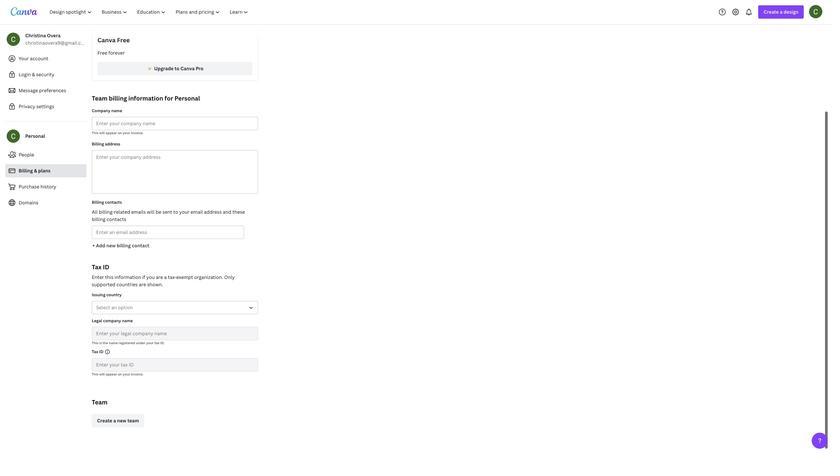 Task type: locate. For each thing, give the bounding box(es) containing it.
this will appear on your invoice.
[[92, 130, 144, 135], [92, 372, 144, 376]]

legal
[[92, 318, 102, 324]]

canva inside button
[[181, 65, 195, 72]]

free left forever
[[98, 50, 107, 56]]

tax id
[[92, 349, 104, 355]]

0 vertical spatial invoice.
[[131, 130, 144, 135]]

0 horizontal spatial are
[[139, 281, 146, 288]]

2 vertical spatial billing
[[92, 199, 104, 205]]

you
[[146, 274, 155, 280]]

domains
[[19, 199, 38, 206]]

Select an option button
[[92, 301, 258, 314]]

a
[[781, 9, 783, 15], [164, 274, 167, 280], [113, 417, 116, 424]]

name right "the"
[[109, 341, 118, 345]]

personal up people
[[25, 133, 45, 139]]

design
[[784, 9, 799, 15]]

id for tax id enter this information if you are a tax-exempt organization. only supported countries are shown.
[[103, 263, 109, 271]]

1 horizontal spatial a
[[164, 274, 167, 280]]

1 vertical spatial &
[[34, 167, 37, 174]]

information left for
[[129, 94, 163, 102]]

team
[[92, 94, 107, 102], [92, 398, 107, 406]]

upgrade to canva pro button
[[98, 62, 253, 75]]

0 horizontal spatial canva
[[98, 36, 116, 44]]

0 horizontal spatial personal
[[25, 133, 45, 139]]

1 vertical spatial will
[[147, 209, 155, 215]]

this up billing address
[[92, 130, 99, 135]]

2 vertical spatial this
[[92, 372, 99, 376]]

2 invoice. from the top
[[131, 372, 144, 376]]

0 horizontal spatial create
[[97, 417, 112, 424]]

information
[[129, 94, 163, 102], [115, 274, 141, 280]]

billing down all
[[92, 216, 106, 222]]

tax inside tax id enter this information if you are a tax-exempt organization. only supported countries are shown.
[[92, 263, 102, 271]]

billing up company name
[[109, 94, 127, 102]]

address
[[105, 141, 120, 147], [204, 209, 222, 215]]

billing-
[[99, 209, 114, 215]]

0 vertical spatial on
[[118, 130, 122, 135]]

appear up billing address
[[106, 130, 117, 135]]

to right upgrade
[[175, 65, 180, 72]]

billing left contact
[[117, 242, 131, 249]]

this will appear on your invoice. down tax id
[[92, 372, 144, 376]]

create
[[764, 9, 779, 15], [97, 417, 112, 424]]

& left plans
[[34, 167, 37, 174]]

people link
[[5, 148, 87, 161]]

a left 'tax-'
[[164, 274, 167, 280]]

login
[[19, 71, 31, 78]]

1 vertical spatial contacts
[[107, 216, 126, 222]]

this will appear on your invoice. up billing address
[[92, 130, 144, 135]]

1 vertical spatial invoice.
[[131, 372, 144, 376]]

2 team from the top
[[92, 398, 107, 406]]

1 vertical spatial new
[[117, 417, 126, 424]]

1 horizontal spatial new
[[117, 417, 126, 424]]

tax up "enter"
[[92, 263, 102, 271]]

0 vertical spatial name
[[111, 108, 122, 114]]

0 vertical spatial to
[[175, 65, 180, 72]]

domains link
[[5, 196, 87, 209]]

new for a
[[117, 417, 126, 424]]

0 vertical spatial id
[[103, 263, 109, 271]]

billing for billing address
[[92, 141, 104, 147]]

3 this from the top
[[92, 372, 99, 376]]

1 vertical spatial id
[[99, 349, 104, 355]]

1 vertical spatial billing
[[92, 216, 106, 222]]

for
[[165, 94, 173, 102]]

login & security link
[[5, 68, 87, 81]]

contacts up the billing-
[[105, 199, 122, 205]]

canva left pro on the left of the page
[[181, 65, 195, 72]]

company
[[103, 318, 121, 324]]

1 horizontal spatial address
[[204, 209, 222, 215]]

billing for billing contacts
[[92, 199, 104, 205]]

all
[[92, 209, 98, 215]]

to inside button
[[175, 65, 180, 72]]

canva
[[98, 36, 116, 44], [181, 65, 195, 72]]

will up billing address
[[99, 130, 105, 135]]

name
[[111, 108, 122, 114], [122, 318, 133, 324], [109, 341, 118, 345]]

2 tax from the top
[[92, 349, 98, 355]]

contacts inside all billing-related emails will be sent to your email address and these billing contacts
[[107, 216, 126, 222]]

history
[[41, 183, 56, 190]]

team for team billing information for personal
[[92, 94, 107, 102]]

0 vertical spatial contacts
[[105, 199, 122, 205]]

1 vertical spatial appear
[[106, 372, 117, 376]]

0 vertical spatial &
[[32, 71, 35, 78]]

1 tax from the top
[[92, 263, 102, 271]]

this down tax id
[[92, 372, 99, 376]]

1 vertical spatial this will appear on your invoice.
[[92, 372, 144, 376]]

& for plans
[[34, 167, 37, 174]]

& right login
[[32, 71, 35, 78]]

1 horizontal spatial canva
[[181, 65, 195, 72]]

a inside create a design dropdown button
[[781, 9, 783, 15]]

0 vertical spatial billing
[[109, 94, 127, 102]]

2 this from the top
[[92, 341, 99, 345]]

will down tax id
[[99, 372, 105, 376]]

& inside "billing & plans" link
[[34, 167, 37, 174]]

new left team
[[117, 417, 126, 424]]

1 vertical spatial address
[[204, 209, 222, 215]]

0 vertical spatial new
[[106, 242, 116, 249]]

1 vertical spatial a
[[164, 274, 167, 280]]

message preferences
[[19, 87, 66, 94]]

create inside create a new team button
[[97, 417, 112, 424]]

overa
[[47, 32, 61, 39]]

id up this
[[103, 263, 109, 271]]

1 horizontal spatial personal
[[175, 94, 200, 102]]

only
[[224, 274, 235, 280]]

billing inside all billing-related emails will be sent to your email address and these billing contacts
[[92, 216, 106, 222]]

an
[[111, 304, 117, 311]]

+ add new billing contact
[[93, 242, 149, 249]]

create left team
[[97, 417, 112, 424]]

billing & plans
[[19, 167, 51, 174]]

free up forever
[[117, 36, 130, 44]]

on up billing address
[[118, 130, 122, 135]]

2 vertical spatial a
[[113, 417, 116, 424]]

0 horizontal spatial address
[[105, 141, 120, 147]]

2 this will appear on your invoice. from the top
[[92, 372, 144, 376]]

people
[[19, 151, 34, 158]]

a for create a new team
[[113, 417, 116, 424]]

1 horizontal spatial create
[[764, 9, 779, 15]]

login & security
[[19, 71, 54, 78]]

your account
[[19, 55, 48, 62]]

id for tax id
[[99, 349, 104, 355]]

2 horizontal spatial a
[[781, 9, 783, 15]]

message preferences link
[[5, 84, 87, 97]]

canva free
[[98, 36, 130, 44]]

0 vertical spatial create
[[764, 9, 779, 15]]

to
[[175, 65, 180, 72], [174, 209, 178, 215]]

0 vertical spatial personal
[[175, 94, 200, 102]]

sent
[[163, 209, 172, 215]]

billing
[[109, 94, 127, 102], [92, 216, 106, 222], [117, 242, 131, 249]]

1 vertical spatial this
[[92, 341, 99, 345]]

christina overa image
[[810, 5, 823, 18]]

Enter your company address text field
[[92, 150, 258, 193]]

a inside tax id enter this information if you are a tax-exempt organization. only supported countries are shown.
[[164, 274, 167, 280]]

a left team
[[113, 417, 116, 424]]

personal
[[175, 94, 200, 102], [25, 133, 45, 139]]

team
[[128, 417, 139, 424]]

personal right for
[[175, 94, 200, 102]]

team up create a new team
[[92, 398, 107, 406]]

0 vertical spatial this
[[92, 130, 99, 135]]

a inside create a new team button
[[113, 417, 116, 424]]

id down is
[[99, 349, 104, 355]]

information up countries
[[115, 274, 141, 280]]

top level navigation element
[[45, 5, 254, 19]]

1 vertical spatial create
[[97, 417, 112, 424]]

appear down "the"
[[106, 372, 117, 376]]

0 horizontal spatial new
[[106, 242, 116, 249]]

purchase history link
[[5, 180, 87, 193]]

1 this from the top
[[92, 130, 99, 135]]

0 vertical spatial canva
[[98, 36, 116, 44]]

0 vertical spatial information
[[129, 94, 163, 102]]

Enter your legal company name text field
[[96, 327, 254, 340]]

invoice.
[[131, 130, 144, 135], [131, 372, 144, 376]]

create left design on the top right
[[764, 9, 779, 15]]

1 horizontal spatial are
[[156, 274, 163, 280]]

0 vertical spatial a
[[781, 9, 783, 15]]

are up the shown.
[[156, 274, 163, 280]]

1 vertical spatial on
[[118, 372, 122, 376]]

0 vertical spatial appear
[[106, 130, 117, 135]]

0 vertical spatial free
[[117, 36, 130, 44]]

upgrade to canva pro
[[154, 65, 204, 72]]

0 vertical spatial are
[[156, 274, 163, 280]]

select
[[96, 304, 110, 311]]

& inside login & security link
[[32, 71, 35, 78]]

1 vertical spatial canva
[[181, 65, 195, 72]]

1 vertical spatial are
[[139, 281, 146, 288]]

1 team from the top
[[92, 94, 107, 102]]

supported
[[92, 281, 115, 288]]

name down "option"
[[122, 318, 133, 324]]

exempt
[[176, 274, 193, 280]]

will left be
[[147, 209, 155, 215]]

1 vertical spatial to
[[174, 209, 178, 215]]

to right sent
[[174, 209, 178, 215]]

new right add at the left bottom
[[106, 242, 116, 249]]

this
[[92, 130, 99, 135], [92, 341, 99, 345], [92, 372, 99, 376]]

id inside tax id enter this information if you are a tax-exempt organization. only supported countries are shown.
[[103, 263, 109, 271]]

0 vertical spatial tax
[[92, 263, 102, 271]]

plans
[[38, 167, 51, 174]]

canva up 'free forever'
[[98, 36, 116, 44]]

0 vertical spatial this will appear on your invoice.
[[92, 130, 144, 135]]

create a new team button
[[92, 414, 144, 427]]

free forever
[[98, 50, 125, 56]]

purchase
[[19, 183, 39, 190]]

contacts down related
[[107, 216, 126, 222]]

create a new team
[[97, 417, 139, 424]]

billing contacts
[[92, 199, 122, 205]]

tax-
[[168, 274, 176, 280]]

christina
[[25, 32, 46, 39]]

your
[[123, 130, 130, 135], [179, 209, 190, 215], [146, 341, 154, 345], [123, 372, 130, 376]]

are down "if"
[[139, 281, 146, 288]]

name right company
[[111, 108, 122, 114]]

will
[[99, 130, 105, 135], [147, 209, 155, 215], [99, 372, 105, 376]]

1 vertical spatial free
[[98, 50, 107, 56]]

1 vertical spatial team
[[92, 398, 107, 406]]

1 vertical spatial billing
[[19, 167, 33, 174]]

legal company name
[[92, 318, 133, 324]]

0 vertical spatial address
[[105, 141, 120, 147]]

&
[[32, 71, 35, 78], [34, 167, 37, 174]]

a for create a design
[[781, 9, 783, 15]]

country
[[106, 292, 122, 298]]

new for add
[[106, 242, 116, 249]]

a left design on the top right
[[781, 9, 783, 15]]

this left is
[[92, 341, 99, 345]]

0 vertical spatial team
[[92, 94, 107, 102]]

information inside tax id enter this information if you are a tax-exempt organization. only supported countries are shown.
[[115, 274, 141, 280]]

1 vertical spatial information
[[115, 274, 141, 280]]

on down registered
[[118, 372, 122, 376]]

billing for billing & plans
[[19, 167, 33, 174]]

0 horizontal spatial a
[[113, 417, 116, 424]]

team up company
[[92, 94, 107, 102]]

billing
[[92, 141, 104, 147], [19, 167, 33, 174], [92, 199, 104, 205]]

0 vertical spatial billing
[[92, 141, 104, 147]]

create a design
[[764, 9, 799, 15]]

tax down legal
[[92, 349, 98, 355]]

Enter your company name text field
[[96, 117, 254, 130]]

1 vertical spatial personal
[[25, 133, 45, 139]]

2 vertical spatial billing
[[117, 242, 131, 249]]

on
[[118, 130, 122, 135], [118, 372, 122, 376]]

1 vertical spatial tax
[[92, 349, 98, 355]]

are
[[156, 274, 163, 280], [139, 281, 146, 288]]

contacts
[[105, 199, 122, 205], [107, 216, 126, 222]]

create inside create a design dropdown button
[[764, 9, 779, 15]]

countries
[[117, 281, 138, 288]]



Task type: describe. For each thing, give the bounding box(es) containing it.
privacy
[[19, 103, 35, 110]]

registered
[[119, 341, 135, 345]]

1 this will appear on your invoice. from the top
[[92, 130, 144, 135]]

tax id enter this information if you are a tax-exempt organization. only supported countries are shown.
[[92, 263, 235, 288]]

emails
[[131, 209, 146, 215]]

related
[[114, 209, 130, 215]]

and
[[223, 209, 232, 215]]

0 horizontal spatial free
[[98, 50, 107, 56]]

this
[[105, 274, 114, 280]]

under
[[136, 341, 146, 345]]

Enter an email address text field
[[96, 226, 240, 239]]

is
[[99, 341, 102, 345]]

be
[[156, 209, 161, 215]]

1 horizontal spatial free
[[117, 36, 130, 44]]

this for enter your legal company name text field
[[92, 341, 99, 345]]

2 vertical spatial name
[[109, 341, 118, 345]]

billing address
[[92, 141, 120, 147]]

company name
[[92, 108, 122, 114]]

id.
[[160, 341, 165, 345]]

+ add new billing contact button
[[92, 239, 150, 252]]

1 invoice. from the top
[[131, 130, 144, 135]]

select an option
[[96, 304, 133, 311]]

privacy settings
[[19, 103, 54, 110]]

+
[[93, 242, 95, 249]]

account
[[30, 55, 48, 62]]

company
[[92, 108, 110, 114]]

create for create a design
[[764, 9, 779, 15]]

tax for tax id
[[92, 349, 98, 355]]

organization.
[[194, 274, 223, 280]]

purchase history
[[19, 183, 56, 190]]

Enter your tax ID text field
[[96, 358, 254, 371]]

privacy settings link
[[5, 100, 87, 113]]

shown.
[[147, 281, 163, 288]]

upgrade
[[154, 65, 174, 72]]

2 vertical spatial will
[[99, 372, 105, 376]]

this is the name registered under your tax id.
[[92, 341, 165, 345]]

settings
[[36, 103, 54, 110]]

preferences
[[39, 87, 66, 94]]

issuing
[[92, 292, 105, 298]]

your
[[19, 55, 29, 62]]

christinaovera9@gmail.com
[[25, 40, 88, 46]]

email
[[191, 209, 203, 215]]

your account link
[[5, 52, 87, 65]]

1 appear from the top
[[106, 130, 117, 135]]

option
[[118, 304, 133, 311]]

2 appear from the top
[[106, 372, 117, 376]]

team for team
[[92, 398, 107, 406]]

pro
[[196, 65, 204, 72]]

enter
[[92, 274, 104, 280]]

contact
[[132, 242, 149, 249]]

tax
[[155, 341, 160, 345]]

forever
[[108, 50, 125, 56]]

1 vertical spatial name
[[122, 318, 133, 324]]

add
[[96, 242, 105, 249]]

create a design button
[[759, 5, 805, 19]]

1 on from the top
[[118, 130, 122, 135]]

billing & plans link
[[5, 164, 87, 177]]

tax for tax id enter this information if you are a tax-exempt organization. only supported countries are shown.
[[92, 263, 102, 271]]

message
[[19, 87, 38, 94]]

team billing information for personal
[[92, 94, 200, 102]]

security
[[36, 71, 54, 78]]

if
[[142, 274, 145, 280]]

address inside all billing-related emails will be sent to your email address and these billing contacts
[[204, 209, 222, 215]]

to inside all billing-related emails will be sent to your email address and these billing contacts
[[174, 209, 178, 215]]

your inside all billing-related emails will be sent to your email address and these billing contacts
[[179, 209, 190, 215]]

all billing-related emails will be sent to your email address and these billing contacts
[[92, 209, 245, 222]]

will inside all billing-related emails will be sent to your email address and these billing contacts
[[147, 209, 155, 215]]

this for enter your tax id text box
[[92, 372, 99, 376]]

0 vertical spatial will
[[99, 130, 105, 135]]

these
[[233, 209, 245, 215]]

issuing country
[[92, 292, 122, 298]]

billing inside button
[[117, 242, 131, 249]]

2 on from the top
[[118, 372, 122, 376]]

christina overa christinaovera9@gmail.com
[[25, 32, 88, 46]]

create for create a new team
[[97, 417, 112, 424]]

the
[[103, 341, 108, 345]]

& for security
[[32, 71, 35, 78]]



Task type: vqa. For each thing, say whether or not it's contained in the screenshot.
right Firework Explosion Illustration 'image'
no



